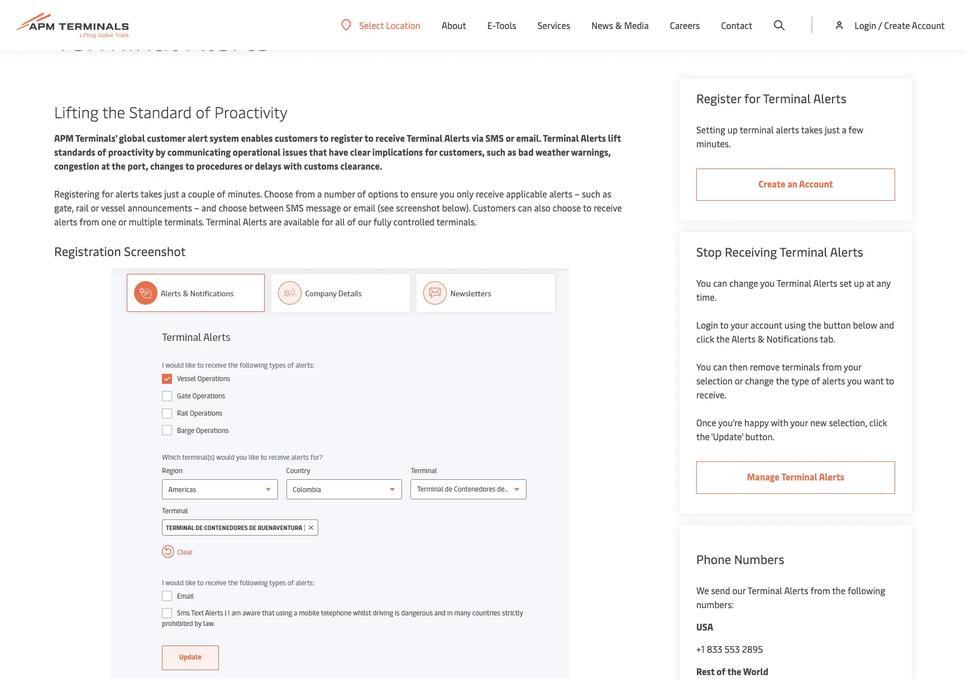 Task type: locate. For each thing, give the bounding box(es) containing it.
type
[[791, 375, 809, 387]]

1 horizontal spatial with
[[771, 417, 788, 429]]

to left "account"
[[720, 319, 729, 331]]

minutes. for alerts
[[696, 137, 731, 150]]

takes inside setting up terminal alerts takes just a few minutes.
[[801, 123, 823, 136]]

1 vertical spatial change
[[745, 375, 774, 387]]

choose right also
[[553, 202, 581, 214]]

0 vertical spatial just
[[825, 123, 840, 136]]

the inside apm terminals' global customer alert system enables customers to register to receive terminal alerts via sms or email. terminal alerts lift standards of proactivity by communicating operational issues that have clear implications for customers, such as bad weather warnings, congestion at the port, changes to procedures or delays with customs clearance.
[[112, 160, 126, 172]]

for up vessel
[[102, 188, 113, 200]]

1 horizontal spatial –
[[575, 188, 580, 200]]

1 horizontal spatial your
[[790, 417, 808, 429]]

0 vertical spatial login
[[855, 19, 876, 31]]

as inside registering for alerts takes just a couple of minutes. choose from a number of options to ensure you only receive applicable alerts – such as gate, rail or vessel announcements – and choose between sms message or email (see screenshot below). customers can also choose to receive alerts from one or multiple terminals. terminal alerts are available for all of our fully controlled terminals.
[[603, 188, 611, 200]]

1 horizontal spatial &
[[758, 333, 764, 345]]

1 horizontal spatial click
[[869, 417, 887, 429]]

terminal
[[54, 15, 178, 59], [763, 90, 811, 107], [407, 132, 443, 144], [543, 132, 579, 144], [206, 216, 241, 228], [780, 243, 828, 260], [777, 277, 812, 289], [781, 471, 817, 483], [748, 585, 782, 597]]

sms inside registering for alerts takes just a couple of minutes. choose from a number of options to ensure you only receive applicable alerts – such as gate, rail or vessel announcements – and choose between sms message or email (see screenshot below). customers can also choose to receive alerts from one or multiple terminals. terminal alerts are available for all of our fully controlled terminals.
[[286, 202, 304, 214]]

0 horizontal spatial your
[[731, 319, 748, 331]]

of right the 'rest'
[[717, 666, 726, 678]]

1 vertical spatial with
[[771, 417, 788, 429]]

1 horizontal spatial such
[[582, 188, 600, 200]]

the left following
[[832, 585, 846, 597]]

can down 'applicable'
[[518, 202, 532, 214]]

for up terminal
[[744, 90, 760, 107]]

you up selection
[[696, 361, 711, 373]]

just left few
[[825, 123, 840, 136]]

want
[[864, 375, 884, 387]]

login left /
[[855, 19, 876, 31]]

1 vertical spatial and
[[879, 319, 894, 331]]

of right couple
[[217, 188, 226, 200]]

2 terminals. from the left
[[437, 216, 477, 228]]

the up terminals'
[[102, 101, 125, 122]]

1 vertical spatial minutes.
[[228, 188, 262, 200]]

1 horizontal spatial terminals.
[[437, 216, 477, 228]]

choose
[[264, 188, 293, 200]]

0 vertical spatial receive
[[376, 132, 405, 144]]

0 horizontal spatial receive
[[376, 132, 405, 144]]

couple
[[188, 188, 215, 200]]

once
[[696, 417, 716, 429]]

login / create account link
[[834, 0, 945, 50]]

1 vertical spatial click
[[869, 417, 887, 429]]

minutes. inside setting up terminal alerts takes just a few minutes.
[[696, 137, 731, 150]]

happy
[[744, 417, 769, 429]]

to right want
[[886, 375, 894, 387]]

–
[[575, 188, 580, 200], [194, 202, 199, 214]]

minutes.
[[696, 137, 731, 150], [228, 188, 262, 200]]

1 vertical spatial takes
[[141, 188, 162, 200]]

2 vertical spatial you
[[847, 375, 862, 387]]

0 vertical spatial our
[[358, 216, 371, 228]]

the inside we send our terminal alerts from the following numbers:
[[832, 585, 846, 597]]

can for you can change you terminal alerts set up at any time.
[[713, 277, 727, 289]]

0 horizontal spatial just
[[164, 188, 179, 200]]

create
[[884, 19, 910, 31], [758, 178, 785, 190]]

0 vertical spatial change
[[729, 277, 758, 289]]

0 horizontal spatial a
[[181, 188, 186, 200]]

1 horizontal spatial as
[[603, 188, 611, 200]]

1 choose from the left
[[219, 202, 247, 214]]

have
[[329, 146, 348, 158]]

the down once
[[696, 431, 710, 443]]

& inside popup button
[[615, 19, 622, 31]]

0 vertical spatial as
[[507, 146, 516, 158]]

your down below
[[844, 361, 861, 373]]

2 you from the top
[[696, 361, 711, 373]]

up right set
[[854, 277, 864, 289]]

sms up available
[[286, 202, 304, 214]]

select location button
[[341, 19, 420, 31]]

0 vertical spatial with
[[283, 160, 302, 172]]

news
[[592, 19, 613, 31]]

weather
[[536, 146, 569, 158]]

your left "account"
[[731, 319, 748, 331]]

or down "then"
[[735, 375, 743, 387]]

1 horizontal spatial login
[[855, 19, 876, 31]]

you up "below)."
[[440, 188, 454, 200]]

to up that
[[320, 132, 329, 144]]

such
[[487, 146, 505, 158], [582, 188, 600, 200]]

1 horizontal spatial choose
[[553, 202, 581, 214]]

2 horizontal spatial receive
[[594, 202, 622, 214]]

account right /
[[912, 19, 945, 31]]

terminals. down "below)."
[[437, 216, 477, 228]]

up inside setting up terminal alerts takes just a few minutes.
[[728, 123, 738, 136]]

numbers:
[[696, 599, 734, 611]]

& right news
[[615, 19, 622, 31]]

news & media button
[[592, 0, 649, 50]]

0 horizontal spatial account
[[799, 178, 833, 190]]

fully
[[373, 216, 391, 228]]

1 horizontal spatial sms
[[486, 132, 504, 144]]

1 vertical spatial sms
[[286, 202, 304, 214]]

such left bad
[[487, 146, 505, 158]]

create right /
[[884, 19, 910, 31]]

2 horizontal spatial you
[[847, 375, 862, 387]]

1 vertical spatial can
[[713, 277, 727, 289]]

0 horizontal spatial and
[[201, 202, 216, 214]]

1 vertical spatial your
[[844, 361, 861, 373]]

0 vertical spatial minutes.
[[696, 137, 731, 150]]

2 horizontal spatial a
[[842, 123, 846, 136]]

& down "account"
[[758, 333, 764, 345]]

a left couple
[[181, 188, 186, 200]]

– down couple
[[194, 202, 199, 214]]

lifting
[[54, 101, 99, 122]]

0 vertical spatial at
[[101, 160, 110, 172]]

login
[[855, 19, 876, 31], [696, 319, 718, 331]]

receive
[[376, 132, 405, 144], [476, 188, 504, 200], [594, 202, 622, 214]]

registering
[[54, 188, 99, 200]]

0 horizontal spatial you
[[440, 188, 454, 200]]

our down email
[[358, 216, 371, 228]]

can up time.
[[713, 277, 727, 289]]

terminals
[[782, 361, 820, 373]]

alerts inside the you can change you terminal alerts set up at any time.
[[813, 277, 837, 289]]

standards
[[54, 146, 95, 158]]

select location
[[359, 19, 420, 31]]

at
[[101, 160, 110, 172], [866, 277, 874, 289]]

of
[[196, 101, 211, 122], [97, 146, 106, 158], [217, 188, 226, 200], [357, 188, 366, 200], [347, 216, 356, 228], [811, 375, 820, 387], [717, 666, 726, 678]]

minutes. for takes
[[228, 188, 262, 200]]

the left type on the right bottom of page
[[776, 375, 789, 387]]

0 vertical spatial can
[[518, 202, 532, 214]]

lift
[[608, 132, 621, 144]]

and right below
[[879, 319, 894, 331]]

alerts right terminal
[[776, 123, 799, 136]]

at right congestion at the top of page
[[101, 160, 110, 172]]

+1 833 553 2895
[[696, 643, 763, 656]]

& inside login to your account using the button below and click the alerts & notifications tab.
[[758, 333, 764, 345]]

1 horizontal spatial just
[[825, 123, 840, 136]]

0 horizontal spatial choose
[[219, 202, 247, 214]]

of right all in the top of the page
[[347, 216, 356, 228]]

0 horizontal spatial create
[[758, 178, 785, 190]]

0 vertical spatial sms
[[486, 132, 504, 144]]

manage terminal alerts
[[747, 471, 844, 483]]

with right happy in the right bottom of the page
[[771, 417, 788, 429]]

0 horizontal spatial at
[[101, 160, 110, 172]]

are
[[269, 216, 282, 228]]

alerts up vessel
[[115, 188, 139, 200]]

with inside once you're happy with your new selection, click the 'update' button.
[[771, 417, 788, 429]]

sms right via
[[486, 132, 504, 144]]

with down issues
[[283, 160, 302, 172]]

port,
[[128, 160, 148, 172]]

0 horizontal spatial –
[[194, 202, 199, 214]]

as down warnings,
[[603, 188, 611, 200]]

customers
[[473, 202, 516, 214]]

the up tab. in the right of the page
[[808, 319, 821, 331]]

only
[[457, 188, 474, 200]]

0 horizontal spatial our
[[358, 216, 371, 228]]

at left any
[[866, 277, 874, 289]]

1 horizontal spatial account
[[912, 19, 945, 31]]

just inside registering for alerts takes just a couple of minutes. choose from a number of options to ensure you only receive applicable alerts – such as gate, rail or vessel announcements – and choose between sms message or email (see screenshot below). customers can also choose to receive alerts from one or multiple terminals. terminal alerts are available for all of our fully controlled terminals.
[[164, 188, 179, 200]]

of down terminals'
[[97, 146, 106, 158]]

to
[[320, 132, 329, 144], [364, 132, 374, 144], [185, 160, 194, 172], [400, 188, 409, 200], [583, 202, 592, 214], [720, 319, 729, 331], [886, 375, 894, 387]]

the down proactivity at the left
[[112, 160, 126, 172]]

of inside you can then remove terminals from your selection or change the type of alerts you want to receive.
[[811, 375, 820, 387]]

alerts right type on the right bottom of page
[[822, 375, 845, 387]]

careers
[[670, 19, 700, 31]]

1 vertical spatial as
[[603, 188, 611, 200]]

0 horizontal spatial takes
[[141, 188, 162, 200]]

operational
[[233, 146, 281, 158]]

from down tab. in the right of the page
[[822, 361, 842, 373]]

alerts inside we send our terminal alerts from the following numbers:
[[784, 585, 808, 597]]

to up clear
[[364, 132, 374, 144]]

0 vertical spatial you
[[696, 277, 711, 289]]

1 horizontal spatial you
[[760, 277, 775, 289]]

1 horizontal spatial and
[[879, 319, 894, 331]]

or left email.
[[506, 132, 514, 144]]

location
[[386, 19, 420, 31]]

from left following
[[811, 585, 830, 597]]

you down stop receiving terminal alerts
[[760, 277, 775, 289]]

1 horizontal spatial receive
[[476, 188, 504, 200]]

can inside you can then remove terminals from your selection or change the type of alerts you want to receive.
[[713, 361, 727, 373]]

0 vertical spatial &
[[615, 19, 622, 31]]

terminals. down announcements at left top
[[164, 216, 204, 228]]

available
[[284, 216, 319, 228]]

our
[[358, 216, 371, 228], [732, 585, 746, 597]]

0 vertical spatial your
[[731, 319, 748, 331]]

1 vertical spatial at
[[866, 277, 874, 289]]

of right type on the right bottom of page
[[811, 375, 820, 387]]

and inside login to your account using the button below and click the alerts & notifications tab.
[[879, 319, 894, 331]]

0 horizontal spatial as
[[507, 146, 516, 158]]

you inside the you can change you terminal alerts set up at any time.
[[696, 277, 711, 289]]

then
[[729, 361, 748, 373]]

2 choose from the left
[[553, 202, 581, 214]]

minutes. up between
[[228, 188, 262, 200]]

select
[[359, 19, 384, 31]]

0 vertical spatial such
[[487, 146, 505, 158]]

0 horizontal spatial click
[[696, 333, 714, 345]]

takes left few
[[801, 123, 823, 136]]

you left want
[[847, 375, 862, 387]]

2 vertical spatial your
[[790, 417, 808, 429]]

via
[[472, 132, 484, 144]]

0 horizontal spatial minutes.
[[228, 188, 262, 200]]

2 vertical spatial can
[[713, 361, 727, 373]]

2 horizontal spatial your
[[844, 361, 861, 373]]

change inside you can then remove terminals from your selection or change the type of alerts you want to receive.
[[745, 375, 774, 387]]

1 vertical spatial such
[[582, 188, 600, 200]]

number
[[324, 188, 355, 200]]

0 vertical spatial and
[[201, 202, 216, 214]]

changes
[[150, 160, 184, 172]]

send
[[711, 585, 730, 597]]

registering for alerts takes just a couple of minutes. choose from a number of options to ensure you only receive applicable alerts – such as gate, rail or vessel announcements – and choose between sms message or email (see screenshot below). customers can also choose to receive alerts from one or multiple terminals. terminal alerts are available for all of our fully controlled terminals.
[[54, 188, 622, 228]]

and down couple
[[201, 202, 216, 214]]

such down warnings,
[[582, 188, 600, 200]]

1 horizontal spatial takes
[[801, 123, 823, 136]]

receive.
[[696, 389, 727, 401]]

choose left between
[[219, 202, 247, 214]]

1 vertical spatial login
[[696, 319, 718, 331]]

login inside login to your account using the button below and click the alerts & notifications tab.
[[696, 319, 718, 331]]

0 horizontal spatial with
[[283, 160, 302, 172]]

your
[[731, 319, 748, 331], [844, 361, 861, 373], [790, 417, 808, 429]]

click right selection,
[[869, 417, 887, 429]]

0 vertical spatial you
[[440, 188, 454, 200]]

at inside apm terminals' global customer alert system enables customers to register to receive terminal alerts via sms or email. terminal alerts lift standards of proactivity by communicating operational issues that have clear implications for customers, such as bad weather warnings, congestion at the port, changes to procedures or delays with customs clearance.
[[101, 160, 110, 172]]

1 horizontal spatial up
[[854, 277, 864, 289]]

rail
[[76, 202, 89, 214]]

0 vertical spatial create
[[884, 19, 910, 31]]

0 horizontal spatial login
[[696, 319, 718, 331]]

0 vertical spatial up
[[728, 123, 738, 136]]

– down warnings,
[[575, 188, 580, 200]]

with inside apm terminals' global customer alert system enables customers to register to receive terminal alerts via sms or email. terminal alerts lift standards of proactivity by communicating operational issues that have clear implications for customers, such as bad weather warnings, congestion at the port, changes to procedures or delays with customs clearance.
[[283, 160, 302, 172]]

change down receiving at the right
[[729, 277, 758, 289]]

can inside the you can change you terminal alerts set up at any time.
[[713, 277, 727, 289]]

login down time.
[[696, 319, 718, 331]]

1 horizontal spatial minutes.
[[696, 137, 731, 150]]

click inside login to your account using the button below and click the alerts & notifications tab.
[[696, 333, 714, 345]]

you for you can change you terminal alerts set up at any time.
[[696, 277, 711, 289]]

0 horizontal spatial sms
[[286, 202, 304, 214]]

0 horizontal spatial terminals.
[[164, 216, 204, 228]]

1 vertical spatial just
[[164, 188, 179, 200]]

or up all in the top of the page
[[343, 202, 351, 214]]

2 vertical spatial receive
[[594, 202, 622, 214]]

setting
[[696, 123, 725, 136]]

phone numbers
[[696, 551, 784, 568]]

implications
[[372, 146, 423, 158]]

receiving
[[725, 243, 777, 260]]

1 vertical spatial create
[[758, 178, 785, 190]]

1 vertical spatial you
[[696, 361, 711, 373]]

procedures
[[196, 160, 242, 172]]

minutes. down setting
[[696, 137, 731, 150]]

0 vertical spatial click
[[696, 333, 714, 345]]

for left customers,
[[425, 146, 437, 158]]

you
[[696, 277, 711, 289], [696, 361, 711, 373]]

create left an
[[758, 178, 785, 190]]

a left few
[[842, 123, 846, 136]]

up right setting
[[728, 123, 738, 136]]

and inside registering for alerts takes just a couple of minutes. choose from a number of options to ensure you only receive applicable alerts – such as gate, rail or vessel announcements – and choose between sms message or email (see screenshot below). customers can also choose to receive alerts from one or multiple terminals. terminal alerts are available for all of our fully controlled terminals.
[[201, 202, 216, 214]]

you for you can then remove terminals from your selection or change the type of alerts you want to receive.
[[696, 361, 711, 373]]

0 horizontal spatial &
[[615, 19, 622, 31]]

choose
[[219, 202, 247, 214], [553, 202, 581, 214]]

1 you from the top
[[696, 277, 711, 289]]

you inside you can then remove terminals from your selection or change the type of alerts you want to receive.
[[696, 361, 711, 373]]

just
[[825, 123, 840, 136], [164, 188, 179, 200]]

account right an
[[799, 178, 833, 190]]

click down time.
[[696, 333, 714, 345]]

e-
[[487, 19, 495, 31]]

0 horizontal spatial such
[[487, 146, 505, 158]]

up
[[728, 123, 738, 136], [854, 277, 864, 289]]

you inside registering for alerts takes just a couple of minutes. choose from a number of options to ensure you only receive applicable alerts – such as gate, rail or vessel announcements – and choose between sms message or email (see screenshot below). customers can also choose to receive alerts from one or multiple terminals. terminal alerts are available for all of our fully controlled terminals.
[[440, 188, 454, 200]]

1 vertical spatial up
[[854, 277, 864, 289]]

as left bad
[[507, 146, 516, 158]]

minutes. inside registering for alerts takes just a couple of minutes. choose from a number of options to ensure you only receive applicable alerts – such as gate, rail or vessel announcements – and choose between sms message or email (see screenshot below). customers can also choose to receive alerts from one or multiple terminals. terminal alerts are available for all of our fully controlled terminals.
[[228, 188, 262, 200]]

1 vertical spatial &
[[758, 333, 764, 345]]

/
[[878, 19, 882, 31]]

terminal inside registering for alerts takes just a couple of minutes. choose from a number of options to ensure you only receive applicable alerts – such as gate, rail or vessel announcements – and choose between sms message or email (see screenshot below). customers can also choose to receive alerts from one or multiple terminals. terminal alerts are available for all of our fully controlled terminals.
[[206, 216, 241, 228]]

announcements
[[128, 202, 192, 214]]

0 vertical spatial –
[[575, 188, 580, 200]]

1 vertical spatial you
[[760, 277, 775, 289]]

you up time.
[[696, 277, 711, 289]]

0 horizontal spatial up
[[728, 123, 738, 136]]

1 vertical spatial our
[[732, 585, 746, 597]]

below
[[853, 319, 877, 331]]

to inside you can then remove terminals from your selection or change the type of alerts you want to receive.
[[886, 375, 894, 387]]

1 horizontal spatial our
[[732, 585, 746, 597]]

1 horizontal spatial at
[[866, 277, 874, 289]]

click
[[696, 333, 714, 345], [869, 417, 887, 429]]

of up alert
[[196, 101, 211, 122]]

0 vertical spatial takes
[[801, 123, 823, 136]]

the up "then"
[[716, 333, 730, 345]]

sms
[[486, 132, 504, 144], [286, 202, 304, 214]]

your left new
[[790, 417, 808, 429]]

once you're happy with your new selection, click the 'update' button.
[[696, 417, 887, 443]]

registration screenshot
[[54, 243, 186, 260]]

or right rail
[[91, 202, 99, 214]]

alerts
[[185, 15, 270, 59], [813, 90, 846, 107], [444, 132, 470, 144], [581, 132, 606, 144], [243, 216, 267, 228], [830, 243, 863, 260], [813, 277, 837, 289], [732, 333, 756, 345], [819, 471, 844, 483], [784, 585, 808, 597]]

e-tools button
[[487, 0, 516, 50]]

stop
[[696, 243, 722, 260]]

our right send on the right of the page
[[732, 585, 746, 597]]

just up announcements at left top
[[164, 188, 179, 200]]

warnings,
[[571, 146, 611, 158]]

1 horizontal spatial create
[[884, 19, 910, 31]]

a up message
[[317, 188, 322, 200]]

can up selection
[[713, 361, 727, 373]]

change down remove
[[745, 375, 774, 387]]

takes up announcements at left top
[[141, 188, 162, 200]]

just inside setting up terminal alerts takes just a few minutes.
[[825, 123, 840, 136]]

and
[[201, 202, 216, 214], [879, 319, 894, 331]]

apm
[[54, 132, 74, 144]]

takes
[[801, 123, 823, 136], [141, 188, 162, 200]]



Task type: describe. For each thing, give the bounding box(es) containing it.
selection,
[[829, 417, 867, 429]]

manage
[[747, 471, 780, 483]]

careers button
[[670, 0, 700, 50]]

register
[[331, 132, 363, 144]]

the inside once you're happy with your new selection, click the 'update' button.
[[696, 431, 710, 443]]

can for you can then remove terminals from your selection or change the type of alerts you want to receive.
[[713, 361, 727, 373]]

our inside we send our terminal alerts from the following numbers:
[[732, 585, 746, 597]]

your inside login to your account using the button below and click the alerts & notifications tab.
[[731, 319, 748, 331]]

alerts up also
[[549, 188, 572, 200]]

your inside you can then remove terminals from your selection or change the type of alerts you want to receive.
[[844, 361, 861, 373]]

+1
[[696, 643, 705, 656]]

congestion
[[54, 160, 99, 172]]

alerts inside you can then remove terminals from your selection or change the type of alerts you want to receive.
[[822, 375, 845, 387]]

registration
[[54, 243, 121, 260]]

screenshot
[[124, 243, 186, 260]]

or inside you can then remove terminals from your selection or change the type of alerts you want to receive.
[[735, 375, 743, 387]]

phone
[[696, 551, 731, 568]]

lifting the standard of proactivity
[[54, 101, 287, 122]]

vessel
[[101, 202, 125, 214]]

to inside login to your account using the button below and click the alerts & notifications tab.
[[720, 319, 729, 331]]

login / create account
[[855, 19, 945, 31]]

create an account
[[758, 178, 833, 190]]

button
[[823, 319, 851, 331]]

following
[[848, 585, 885, 597]]

your inside once you're happy with your new selection, click the 'update' button.
[[790, 417, 808, 429]]

we
[[696, 585, 709, 597]]

terminal inside the you can change you terminal alerts set up at any time.
[[777, 277, 812, 289]]

1 vertical spatial –
[[194, 202, 199, 214]]

by
[[156, 146, 165, 158]]

to right also
[[583, 202, 592, 214]]

you're
[[718, 417, 742, 429]]

enables
[[241, 132, 273, 144]]

change inside the you can change you terminal alerts set up at any time.
[[729, 277, 758, 289]]

alert
[[188, 132, 208, 144]]

from down rail
[[79, 216, 99, 228]]

below).
[[442, 202, 471, 214]]

any
[[877, 277, 891, 289]]

the inside you can then remove terminals from your selection or change the type of alerts you want to receive.
[[776, 375, 789, 387]]

tools
[[495, 19, 516, 31]]

you inside the you can change you terminal alerts set up at any time.
[[760, 277, 775, 289]]

screenshot
[[396, 202, 440, 214]]

terminal inside we send our terminal alerts from the following numbers:
[[748, 585, 782, 597]]

833
[[707, 643, 722, 656]]

customers,
[[439, 146, 485, 158]]

you inside you can then remove terminals from your selection or change the type of alerts you want to receive.
[[847, 375, 862, 387]]

rest of the world
[[696, 666, 768, 678]]

news & media
[[592, 19, 649, 31]]

terminal
[[740, 123, 774, 136]]

can inside registering for alerts takes just a couple of minutes. choose from a number of options to ensure you only receive applicable alerts – such as gate, rail or vessel announcements – and choose between sms message or email (see screenshot below). customers can also choose to receive alerts from one or multiple terminals. terminal alerts are available for all of our fully controlled terminals.
[[518, 202, 532, 214]]

up inside the you can change you terminal alerts set up at any time.
[[854, 277, 864, 289]]

stop receiving terminal alerts
[[696, 243, 863, 260]]

as inside apm terminals' global customer alert system enables customers to register to receive terminal alerts via sms or email. terminal alerts lift standards of proactivity by communicating operational issues that have clear implications for customers, such as bad weather warnings, congestion at the port, changes to procedures or delays with customs clearance.
[[507, 146, 516, 158]]

world
[[743, 666, 768, 678]]

new
[[810, 417, 827, 429]]

alerts down gate,
[[54, 216, 77, 228]]

manage terminal alerts link
[[696, 462, 895, 494]]

system
[[210, 132, 239, 144]]

email.
[[516, 132, 541, 144]]

from inside we send our terminal alerts from the following numbers:
[[811, 585, 830, 597]]

'update'
[[711, 431, 743, 443]]

a inside setting up terminal alerts takes just a few minutes.
[[842, 123, 846, 136]]

controlled
[[393, 216, 435, 228]]

receive inside apm terminals' global customer alert system enables customers to register to receive terminal alerts via sms or email. terminal alerts lift standards of proactivity by communicating operational issues that have clear implications for customers, such as bad weather warnings, congestion at the port, changes to procedures or delays with customs clearance.
[[376, 132, 405, 144]]

login for login / create account
[[855, 19, 876, 31]]

at inside the you can change you terminal alerts set up at any time.
[[866, 277, 874, 289]]

from up message
[[295, 188, 315, 200]]

global
[[119, 132, 145, 144]]

to down communicating on the left top of page
[[185, 160, 194, 172]]

to up the screenshot at left top
[[400, 188, 409, 200]]

tab.
[[820, 333, 835, 345]]

or right one
[[118, 216, 127, 228]]

services button
[[538, 0, 570, 50]]

services
[[538, 19, 570, 31]]

terminals'
[[75, 132, 117, 144]]

customer
[[147, 132, 186, 144]]

click inside once you're happy with your new selection, click the 'update' button.
[[869, 417, 887, 429]]

using
[[785, 319, 806, 331]]

ensure
[[411, 188, 438, 200]]

of up email
[[357, 188, 366, 200]]

issues
[[283, 146, 307, 158]]

time.
[[696, 291, 717, 303]]

that
[[309, 146, 327, 158]]

for left all in the top of the page
[[321, 216, 333, 228]]

button.
[[745, 431, 775, 443]]

between
[[249, 202, 284, 214]]

the left world
[[727, 666, 741, 678]]

(see
[[378, 202, 394, 214]]

customers
[[275, 132, 318, 144]]

usa
[[696, 621, 713, 633]]

alerts inside setting up terminal alerts takes just a few minutes.
[[776, 123, 799, 136]]

such inside registering for alerts takes just a couple of minutes. choose from a number of options to ensure you only receive applicable alerts – such as gate, rail or vessel announcements – and choose between sms message or email (see screenshot below). customers can also choose to receive alerts from one or multiple terminals. terminal alerts are available for all of our fully controlled terminals.
[[582, 188, 600, 200]]

sms inside apm terminals' global customer alert system enables customers to register to receive terminal alerts via sms or email. terminal alerts lift standards of proactivity by communicating operational issues that have clear implications for customers, such as bad weather warnings, congestion at the port, changes to procedures or delays with customs clearance.
[[486, 132, 504, 144]]

alerts inside login to your account using the button below and click the alerts & notifications tab.
[[732, 333, 756, 345]]

1 horizontal spatial a
[[317, 188, 322, 200]]

takes inside registering for alerts takes just a couple of minutes. choose from a number of options to ensure you only receive applicable alerts – such as gate, rail or vessel announcements – and choose between sms message or email (see screenshot below). customers can also choose to receive alerts from one or multiple terminals. terminal alerts are available for all of our fully controlled terminals.
[[141, 188, 162, 200]]

terminal alerts
[[54, 15, 270, 59]]

you can then remove terminals from your selection or change the type of alerts you want to receive.
[[696, 361, 894, 401]]

for inside apm terminals' global customer alert system enables customers to register to receive terminal alerts via sms or email. terminal alerts lift standards of proactivity by communicating operational issues that have clear implications for customers, such as bad weather warnings, congestion at the port, changes to procedures or delays with customs clearance.
[[425, 146, 437, 158]]

our inside registering for alerts takes just a couple of minutes. choose from a number of options to ensure you only receive applicable alerts – such as gate, rail or vessel announcements – and choose between sms message or email (see screenshot below). customers can also choose to receive alerts from one or multiple terminals. terminal alerts are available for all of our fully controlled terminals.
[[358, 216, 371, 228]]

numbers
[[734, 551, 784, 568]]

or down the operational on the top
[[244, 160, 253, 172]]

communicating
[[167, 146, 231, 158]]

login for login to your account using the button below and click the alerts & notifications tab.
[[696, 319, 718, 331]]

options
[[368, 188, 398, 200]]

1 terminals. from the left
[[164, 216, 204, 228]]

of inside apm terminals' global customer alert system enables customers to register to receive terminal alerts via sms or email. terminal alerts lift standards of proactivity by communicating operational issues that have clear implications for customers, such as bad weather warnings, congestion at the port, changes to procedures or delays with customs clearance.
[[97, 146, 106, 158]]

proactivity
[[108, 146, 154, 158]]

delays
[[255, 160, 282, 172]]

about button
[[442, 0, 466, 50]]

1 vertical spatial receive
[[476, 188, 504, 200]]

e-tools
[[487, 19, 516, 31]]

account
[[751, 319, 782, 331]]

terminal alerts subscription image
[[111, 268, 569, 680]]

1 vertical spatial account
[[799, 178, 833, 190]]

clear
[[350, 146, 370, 158]]

also
[[534, 202, 551, 214]]

all
[[335, 216, 345, 228]]

0 vertical spatial account
[[912, 19, 945, 31]]

such inside apm terminals' global customer alert system enables customers to register to receive terminal alerts via sms or email. terminal alerts lift standards of proactivity by communicating operational issues that have clear implications for customers, such as bad weather warnings, congestion at the port, changes to procedures or delays with customs clearance.
[[487, 146, 505, 158]]

from inside you can then remove terminals from your selection or change the type of alerts you want to receive.
[[822, 361, 842, 373]]

contact
[[721, 19, 752, 31]]

alerts inside registering for alerts takes just a couple of minutes. choose from a number of options to ensure you only receive applicable alerts – such as gate, rail or vessel announcements – and choose between sms message or email (see screenshot below). customers can also choose to receive alerts from one or multiple terminals. terminal alerts are available for all of our fully controlled terminals.
[[243, 216, 267, 228]]

553
[[725, 643, 740, 656]]

you can change you terminal alerts set up at any time.
[[696, 277, 891, 303]]

register for terminal alerts
[[696, 90, 846, 107]]



Task type: vqa. For each thing, say whether or not it's contained in the screenshot.
the disruptive in the left bottom of the page
no



